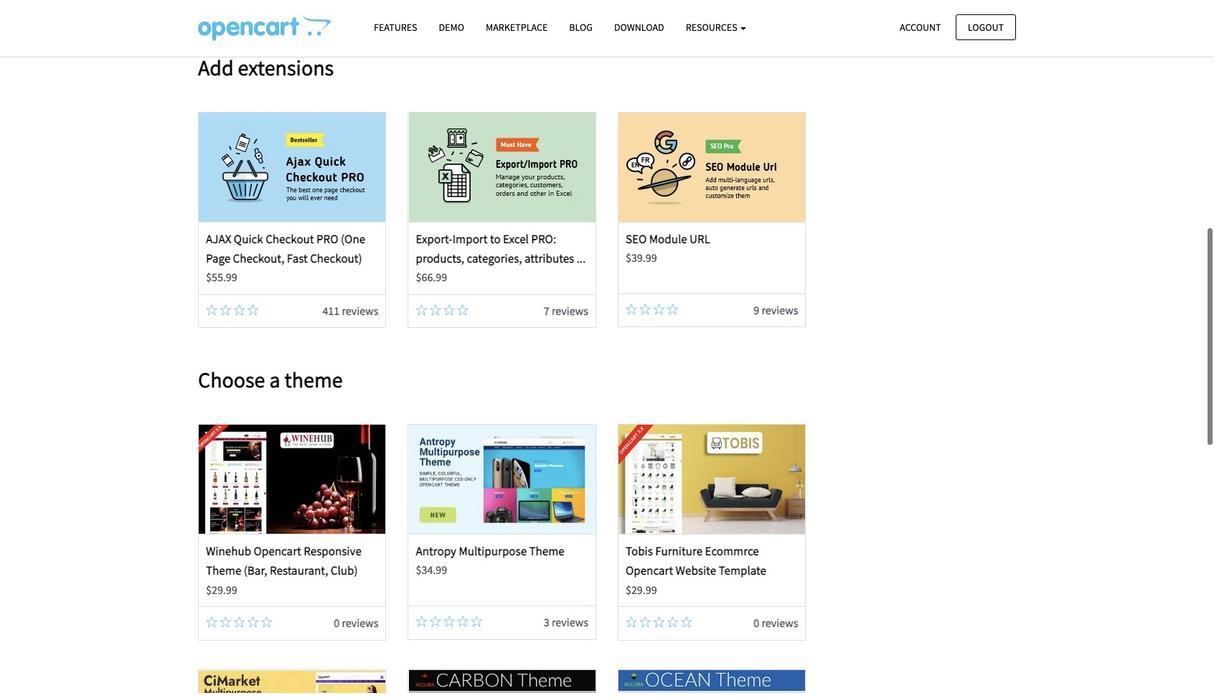 Task type: vqa. For each thing, say whether or not it's contained in the screenshot.


Task type: locate. For each thing, give the bounding box(es) containing it.
seo module url link
[[626, 231, 711, 247]]

pro:
[[531, 231, 556, 247]]

$29.99 down winehub
[[206, 582, 237, 597]]

opencart up restaurant,
[[254, 543, 301, 559]]

1 vertical spatial theme
[[206, 563, 241, 579]]

1 horizontal spatial $29.99
[[626, 582, 657, 597]]

0 for template
[[754, 616, 759, 630]]

1 vertical spatial opencart
[[626, 563, 673, 579]]

reviews right 7
[[552, 303, 588, 318]]

0 reviews down "template" at the bottom right of the page
[[754, 616, 798, 630]]

9
[[754, 303, 759, 317]]

winehub opencart responsive theme (bar, restaurant, club) image
[[199, 425, 386, 534]]

0 horizontal spatial 0
[[334, 616, 340, 630]]

fast
[[287, 250, 308, 266]]

page
[[206, 250, 231, 266]]

2 0 reviews from the left
[[754, 616, 798, 630]]

1 0 reviews from the left
[[334, 616, 379, 630]]

$29.99 down "tobis"
[[626, 582, 657, 597]]

1 horizontal spatial 0
[[754, 616, 759, 630]]

opencart down "tobis"
[[626, 563, 673, 579]]

theme down winehub
[[206, 563, 241, 579]]

1 0 from the left
[[334, 616, 340, 630]]

checkout,
[[233, 250, 285, 266]]

logout link
[[956, 14, 1016, 40]]

features
[[374, 21, 417, 34]]

reviews for winehub opencart responsive theme (bar, restaurant, club)
[[342, 616, 379, 630]]

module
[[649, 231, 687, 247]]

add extensions
[[198, 54, 334, 81]]

extensions
[[238, 54, 334, 81]]

quick
[[234, 231, 263, 247]]

reviews down club)
[[342, 616, 379, 630]]

choose
[[198, 366, 265, 393]]

0 reviews down club)
[[334, 616, 379, 630]]

star light o image
[[626, 303, 637, 315], [640, 303, 651, 315], [206, 304, 217, 315], [234, 304, 245, 315], [416, 304, 427, 315], [430, 304, 441, 315], [443, 304, 455, 315], [430, 616, 441, 627], [443, 616, 455, 627], [471, 616, 483, 627], [206, 617, 217, 628], [220, 617, 231, 628], [234, 617, 245, 628], [261, 617, 273, 628], [626, 617, 637, 628], [653, 617, 665, 628]]

features link
[[363, 15, 428, 40]]

ajax quick checkout pro (one page checkout, fast checkout) $55.99
[[206, 231, 365, 284]]

reviews
[[762, 303, 798, 317], [342, 303, 379, 318], [552, 303, 588, 318], [552, 615, 588, 630], [342, 616, 379, 630], [762, 616, 798, 630]]

reviews down "template" at the bottom right of the page
[[762, 616, 798, 630]]

demo
[[439, 21, 464, 34]]

1 horizontal spatial opencart
[[626, 563, 673, 579]]

tobis furniture ecommrce opencart website template link
[[626, 543, 767, 579]]

reviews for tobis furniture ecommrce opencart website template
[[762, 616, 798, 630]]

star light o image
[[653, 303, 665, 315], [667, 303, 679, 315], [220, 304, 231, 315], [247, 304, 259, 315], [457, 304, 469, 315], [416, 616, 427, 627], [457, 616, 469, 627], [247, 617, 259, 628], [640, 617, 651, 628], [667, 617, 679, 628], [681, 617, 692, 628]]

checkout)
[[310, 250, 362, 266]]

template
[[719, 563, 767, 579]]

reviews for export-import to excel pro: products, categories, attributes ...
[[552, 303, 588, 318]]

0 horizontal spatial $29.99
[[206, 582, 237, 597]]

reviews for ajax quick checkout pro (one page checkout, fast checkout)
[[342, 303, 379, 318]]

winehub
[[206, 543, 251, 559]]

opencart
[[254, 543, 301, 559], [626, 563, 673, 579]]

choose a theme
[[198, 366, 343, 393]]

account
[[900, 20, 941, 33]]

pro
[[316, 231, 338, 247]]

0 horizontal spatial opencart
[[254, 543, 301, 559]]

2 $29.99 from the left
[[626, 582, 657, 597]]

$39.99
[[626, 250, 657, 265]]

reviews right 411
[[342, 303, 379, 318]]

seo
[[626, 231, 647, 247]]

(bar,
[[244, 563, 267, 579]]

antropy multipurpose theme link
[[416, 543, 565, 559]]

0 vertical spatial opencart
[[254, 543, 301, 559]]

1 horizontal spatial theme
[[529, 543, 565, 559]]

theme right multipurpose
[[529, 543, 565, 559]]

a
[[269, 366, 280, 393]]

$34.99
[[416, 563, 447, 577]]

marketplace
[[486, 21, 548, 34]]

0
[[334, 616, 340, 630], [754, 616, 759, 630]]

0 reviews
[[334, 616, 379, 630], [754, 616, 798, 630]]

0 horizontal spatial 0 reviews
[[334, 616, 379, 630]]

0 horizontal spatial theme
[[206, 563, 241, 579]]

export-import to excel pro: products, categories, attributes ... link
[[416, 231, 586, 266]]

1 $29.99 from the left
[[206, 582, 237, 597]]

9 reviews
[[754, 303, 798, 317]]

reviews right 9
[[762, 303, 798, 317]]

2 0 from the left
[[754, 616, 759, 630]]

$29.99
[[206, 582, 237, 597], [626, 582, 657, 597]]

$29.99 inside winehub opencart responsive theme (bar, restaurant, club) $29.99
[[206, 582, 237, 597]]

0 down club)
[[334, 616, 340, 630]]

0 down "template" at the bottom right of the page
[[754, 616, 759, 630]]

marketplace link
[[475, 15, 559, 40]]

seo module url image
[[619, 112, 805, 222]]

reviews right "3"
[[552, 615, 588, 630]]

attributes
[[525, 250, 574, 266]]

3 reviews
[[544, 615, 588, 630]]

0 vertical spatial theme
[[529, 543, 565, 559]]

ajax
[[206, 231, 231, 247]]

1 horizontal spatial 0 reviews
[[754, 616, 798, 630]]

blog
[[569, 21, 593, 34]]

...
[[577, 250, 586, 266]]

export-import to excel pro: products, categories, attributes ... image
[[409, 112, 595, 222]]

blog link
[[559, 15, 604, 40]]

restaurant,
[[270, 563, 328, 579]]

ecommrce
[[705, 543, 759, 559]]

theme
[[529, 543, 565, 559], [206, 563, 241, 579]]

categories,
[[467, 250, 522, 266]]

import
[[453, 231, 488, 247]]

$66.99
[[416, 270, 447, 284]]



Task type: describe. For each thing, give the bounding box(es) containing it.
furniture
[[655, 543, 703, 559]]

antropy multipurpose theme image
[[409, 425, 595, 534]]

seo module url $39.99
[[626, 231, 711, 265]]

to
[[490, 231, 501, 247]]

antropy
[[416, 543, 456, 559]]

(one
[[341, 231, 365, 247]]

export-import to excel pro: products, categories, attributes ... $66.99
[[416, 231, 586, 284]]

resources
[[686, 21, 740, 34]]

export-
[[416, 231, 453, 247]]

checkout
[[266, 231, 314, 247]]

account link
[[888, 14, 954, 40]]

tobis
[[626, 543, 653, 559]]

theme inside winehub opencart responsive theme (bar, restaurant, club) $29.99
[[206, 563, 241, 579]]

add
[[198, 54, 234, 81]]

multipurpose
[[459, 543, 527, 559]]

cimarket - multipurpose opencart 4x theme image
[[199, 670, 386, 693]]

7
[[544, 303, 550, 318]]

winehub opencart responsive theme (bar, restaurant, club) $29.99
[[206, 543, 362, 597]]

theme
[[285, 366, 343, 393]]

0 reviews for winehub opencart responsive theme (bar, restaurant, club)
[[334, 616, 379, 630]]

winehub opencart responsive theme (bar, restaurant, club) link
[[206, 543, 362, 579]]

resources link
[[675, 15, 757, 40]]

411 reviews
[[323, 303, 379, 318]]

3
[[544, 615, 550, 630]]

0 reviews for tobis furniture ecommrce opencart website template
[[754, 616, 798, 630]]

opencart - downloads image
[[198, 15, 331, 41]]

antropy multipurpose theme $34.99
[[416, 543, 565, 577]]

tobis furniture ecommrce opencart website template $29.99
[[626, 543, 767, 597]]

logout
[[968, 20, 1004, 33]]

theme inside antropy multipurpose theme $34.99
[[529, 543, 565, 559]]

demo link
[[428, 15, 475, 40]]

ajax quick checkout pro (one page checkout, fast checkout) link
[[206, 231, 365, 266]]

ajax quick checkout pro (one page checkout, fast checkout) image
[[199, 112, 386, 222]]

reviews for seo module url
[[762, 303, 798, 317]]

reviews for antropy multipurpose theme
[[552, 615, 588, 630]]

7 reviews
[[544, 303, 588, 318]]

responsive
[[304, 543, 362, 559]]

opencart inside winehub opencart responsive theme (bar, restaurant, club) $29.99
[[254, 543, 301, 559]]

products,
[[416, 250, 464, 266]]

accura ocean v-1 multipurpose theme image
[[619, 670, 805, 693]]

url
[[690, 231, 711, 247]]

opencart inside tobis furniture ecommrce opencart website template $29.99
[[626, 563, 673, 579]]

club)
[[331, 563, 358, 579]]

excel
[[503, 231, 529, 247]]

download link
[[604, 15, 675, 40]]

tobis furniture ecommrce opencart website template image
[[619, 425, 805, 534]]

download
[[614, 21, 664, 34]]

0 for restaurant,
[[334, 616, 340, 630]]

website
[[676, 563, 716, 579]]

411
[[323, 303, 340, 318]]

accura carbon v-1 multipurpose theme image
[[409, 670, 595, 693]]

$29.99 inside tobis furniture ecommrce opencart website template $29.99
[[626, 582, 657, 597]]

$55.99
[[206, 270, 237, 284]]



